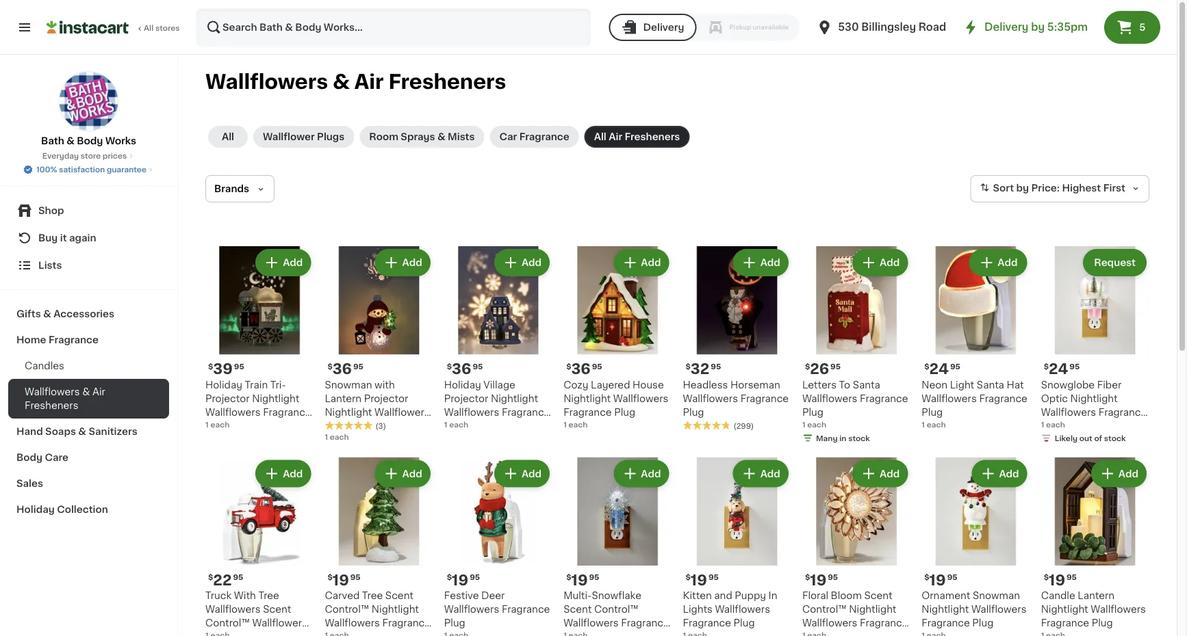 Task type: describe. For each thing, give the bounding box(es) containing it.
$ for snowglobe fiber optic nightlight wallflowers fragrance plug
[[1044, 363, 1049, 370]]

nightlight inside holiday village projector nightlight wallflowers fragrance plug
[[491, 394, 538, 404]]

floral
[[802, 591, 828, 601]]

snowglobe
[[1041, 380, 1095, 390]]

tree inside "truck with tree wallflowers scent control™ wallflowers fragrance plug"
[[258, 591, 279, 601]]

all air fresheners link
[[584, 126, 690, 148]]

control™ for carved
[[325, 605, 369, 615]]

wallflowers inside the cozy layered house nightlight wallflowers fragrance plug 1 each
[[613, 394, 669, 404]]

5
[[1139, 23, 1146, 32]]

delivery by 5:35pm link
[[963, 19, 1088, 36]]

36 for holiday
[[452, 362, 471, 376]]

guarantee
[[107, 166, 146, 174]]

mists
[[448, 132, 475, 142]]

road
[[919, 22, 946, 32]]

95 for headless horseman wallflowers fragrance plug
[[711, 363, 721, 370]]

all for all
[[222, 132, 234, 142]]

tree inside carved tree scent control™ nightlight wallflowers fragrance plug
[[362, 591, 383, 601]]

wallflower plugs link
[[253, 126, 354, 148]]

festive deer wallflowers fragrance plug
[[444, 591, 550, 628]]

$ 36 95 for holiday
[[447, 362, 483, 376]]

plug inside snowman with lantern projector nightlight wallflowers fragrance plug
[[376, 421, 397, 431]]

product group containing 32
[[683, 246, 791, 432]]

$ for candle lantern nightlight wallflowers fragrance plug
[[1044, 574, 1049, 581]]

add button for holiday train tri- projector nightlight wallflowers fragrance plug
[[257, 251, 310, 275]]

plug inside neon light santa hat wallflowers fragrance plug 1 each
[[922, 408, 943, 417]]

95 for cozy layered house nightlight wallflowers fragrance plug
[[592, 363, 602, 370]]

add for truck with tree wallflowers scent control™ wallflowers fragrance plug
[[283, 469, 303, 479]]

in
[[840, 435, 847, 442]]

neon
[[922, 380, 948, 390]]

add for holiday village projector nightlight wallflowers fragrance plug
[[522, 258, 542, 268]]

95 for letters to santa wallflowers fragrance plug
[[831, 363, 841, 370]]

5:35pm
[[1047, 22, 1088, 32]]

room sprays & mists link
[[360, 126, 484, 148]]

santa for fragrance
[[853, 380, 880, 390]]

snowman inside ornament snowman nightlight wallflowers fragrance plug
[[973, 591, 1020, 601]]

puppy
[[735, 591, 766, 601]]

price:
[[1031, 184, 1060, 193]]

sort
[[993, 184, 1014, 193]]

1 inside the cozy layered house nightlight wallflowers fragrance plug 1 each
[[564, 421, 567, 429]]

wallflower
[[263, 132, 315, 142]]

95 for neon light santa hat wallflowers fragrance plug
[[950, 363, 960, 370]]

optic
[[1041, 394, 1068, 404]]

1 right (3)
[[444, 421, 447, 429]]

fragrance inside floral bloom scent control™ nightlight wallflowers fragrance plug
[[860, 619, 908, 628]]

0 vertical spatial air
[[354, 72, 384, 92]]

bloom
[[831, 591, 862, 601]]

body care
[[16, 453, 69, 463]]

3 36 from the left
[[571, 362, 591, 376]]

19 for candle
[[1049, 573, 1065, 588]]

lantern inside candle lantern nightlight wallflowers fragrance plug
[[1078, 591, 1115, 601]]

nightlight inside the cozy layered house nightlight wallflowers fragrance plug 1 each
[[564, 394, 611, 404]]

fragrance inside letters to santa wallflowers fragrance plug 1 each
[[860, 394, 908, 404]]

stores
[[155, 24, 180, 32]]

95 for truck with tree wallflowers scent control™ wallflowers fragrance plug
[[233, 574, 243, 581]]

26
[[810, 362, 829, 376]]

gifts
[[16, 309, 41, 319]]

likely out of stock
[[1055, 435, 1126, 442]]

24 for snowglobe fiber optic nightlight wallflowers fragrance plug
[[1049, 362, 1068, 376]]

product group containing 26
[[802, 246, 911, 447]]

holiday for 36
[[444, 380, 481, 390]]

first
[[1103, 184, 1126, 193]]

530 billingsley road
[[838, 22, 946, 32]]

fragrance inside "truck with tree wallflowers scent control™ wallflowers fragrance plug"
[[205, 632, 254, 637]]

multi-snowflake scent control™ wallflowers fragrance plug
[[564, 591, 669, 637]]

each inside neon light santa hat wallflowers fragrance plug 1 each
[[927, 421, 946, 429]]

& up plugs at the top left
[[333, 72, 350, 92]]

fragrance inside the cozy layered house nightlight wallflowers fragrance plug 1 each
[[564, 408, 612, 417]]

0 horizontal spatial wallflowers & air fresheners
[[25, 388, 105, 411]]

shop
[[38, 206, 64, 216]]

price: highest first
[[1031, 184, 1126, 193]]

bath & body works logo image
[[59, 71, 119, 131]]

neon light santa hat wallflowers fragrance plug 1 each
[[922, 380, 1028, 429]]

it
[[60, 233, 67, 243]]

ornament
[[922, 591, 970, 601]]

control™ for multi-
[[594, 605, 639, 615]]

32
[[691, 362, 710, 376]]

bath & body works link
[[41, 71, 136, 148]]

add for letters to santa wallflowers fragrance plug
[[880, 258, 900, 268]]

again
[[69, 233, 96, 243]]

carved tree scent control™ nightlight wallflowers fragrance plug
[[325, 591, 431, 637]]

store
[[81, 152, 101, 160]]

add for cozy layered house nightlight wallflowers fragrance plug
[[641, 258, 661, 268]]

car fragrance
[[499, 132, 569, 142]]

plug inside kitten and puppy in lights wallflowers fragrance plug
[[734, 619, 755, 628]]

fragrance inside neon light santa hat wallflowers fragrance plug 1 each
[[979, 394, 1028, 404]]

home
[[16, 335, 46, 345]]

plug inside letters to santa wallflowers fragrance plug 1 each
[[802, 408, 824, 417]]

plug inside "truck with tree wallflowers scent control™ wallflowers fragrance plug"
[[256, 632, 277, 637]]

add for candle lantern nightlight wallflowers fragrance plug
[[1119, 469, 1139, 479]]

body care link
[[8, 445, 169, 471]]

1 inside neon light santa hat wallflowers fragrance plug 1 each
[[922, 421, 925, 429]]

95 for multi-snowflake scent control™ wallflowers fragrance plug
[[589, 574, 599, 581]]

room sprays & mists
[[369, 132, 475, 142]]

Search field
[[197, 10, 590, 45]]

and
[[714, 591, 732, 601]]

wallflower plugs
[[263, 132, 345, 142]]

kitten
[[683, 591, 712, 601]]

plug inside headless horseman wallflowers fragrance plug
[[683, 408, 704, 417]]

delivery for delivery
[[643, 23, 684, 32]]

add button for holiday village projector nightlight wallflowers fragrance plug
[[496, 251, 549, 275]]

19 for floral
[[810, 573, 827, 588]]

sales
[[16, 479, 43, 489]]

light
[[950, 380, 974, 390]]

1 vertical spatial fresheners
[[625, 132, 680, 142]]

1 each for 39
[[205, 421, 230, 429]]

$ 24 95 for neon light santa hat wallflowers fragrance plug
[[924, 362, 960, 376]]

nightlight inside carved tree scent control™ nightlight wallflowers fragrance plug
[[372, 605, 419, 615]]

fiber
[[1097, 380, 1122, 390]]

nightlight inside candle lantern nightlight wallflowers fragrance plug
[[1041, 605, 1088, 615]]

fragrance inside carved tree scent control™ nightlight wallflowers fragrance plug
[[382, 619, 431, 628]]

instacart logo image
[[47, 19, 129, 36]]

0 vertical spatial wallflowers & air fresheners
[[205, 72, 506, 92]]

add for snowman with lantern projector nightlight wallflowers fragrance plug
[[402, 258, 422, 268]]

$ for ornament snowman nightlight wallflowers fragrance plug
[[924, 574, 930, 581]]

$ for carved tree scent control™ nightlight wallflowers fragrance plug
[[328, 574, 333, 581]]

add for ornament snowman nightlight wallflowers fragrance plug
[[999, 469, 1019, 479]]

house
[[633, 380, 664, 390]]

add for holiday train tri- projector nightlight wallflowers fragrance plug
[[283, 258, 303, 268]]

$ 19 95 for kitten
[[686, 573, 719, 588]]

sales link
[[8, 471, 169, 497]]

delivery by 5:35pm
[[985, 22, 1088, 32]]

1 down snowman with lantern projector nightlight wallflowers fragrance plug
[[325, 434, 328, 441]]

plug inside candle lantern nightlight wallflowers fragrance plug
[[1092, 619, 1113, 628]]

works
[[105, 136, 136, 146]]

all link
[[208, 126, 248, 148]]

snowflake
[[592, 591, 642, 601]]

plug inside holiday train tri- projector nightlight wallflowers fragrance plug
[[205, 421, 227, 431]]

add for carved tree scent control™ nightlight wallflowers fragrance plug
[[402, 469, 422, 479]]

wallflowers inside snowman with lantern projector nightlight wallflowers fragrance plug
[[375, 408, 430, 417]]

all for all stores
[[144, 24, 154, 32]]

plug inside ornament snowman nightlight wallflowers fragrance plug
[[972, 619, 994, 628]]

wallflowers inside holiday village projector nightlight wallflowers fragrance plug
[[444, 408, 499, 417]]

gifts & accessories link
[[8, 301, 169, 327]]

layered
[[591, 380, 630, 390]]

1 down $ 39 95
[[205, 421, 209, 429]]

add button for neon light santa hat wallflowers fragrance plug
[[973, 251, 1026, 275]]

add for floral bloom scent control™ nightlight wallflowers fragrance plug
[[880, 469, 900, 479]]

$ 22 95
[[208, 573, 243, 588]]

$ 19 95 for ornament
[[924, 573, 958, 588]]

with
[[375, 380, 395, 390]]

$ 19 95 for festive
[[447, 573, 480, 588]]

add button for snowman with lantern projector nightlight wallflowers fragrance plug
[[376, 251, 429, 275]]

plug inside multi-snowflake scent control™ wallflowers fragrance plug
[[564, 632, 585, 637]]

floral bloom scent control™ nightlight wallflowers fragrance plug
[[802, 591, 908, 637]]

lights
[[683, 605, 713, 615]]

projector for 36
[[364, 394, 408, 404]]

cozy layered house nightlight wallflowers fragrance plug 1 each
[[564, 380, 669, 429]]

likely
[[1055, 435, 1078, 442]]

of
[[1094, 435, 1102, 442]]

control™ for floral
[[802, 605, 847, 615]]

all stores link
[[47, 8, 181, 47]]

$ for snowman with lantern projector nightlight wallflowers fragrance plug
[[328, 363, 333, 370]]

fragrance inside headless horseman wallflowers fragrance plug
[[741, 394, 789, 404]]

$ for truck with tree wallflowers scent control™ wallflowers fragrance plug
[[208, 574, 213, 581]]

ornament snowman nightlight wallflowers fragrance plug
[[922, 591, 1027, 628]]

19 for festive
[[452, 573, 468, 588]]

95 for holiday train tri- projector nightlight wallflowers fragrance plug
[[234, 363, 244, 370]]

letters to santa wallflowers fragrance plug 1 each
[[802, 380, 908, 429]]

(3)
[[375, 423, 386, 430]]

& left mists
[[437, 132, 445, 142]]

buy
[[38, 233, 58, 243]]

shop link
[[8, 197, 169, 225]]

& inside "link"
[[43, 309, 51, 319]]

village
[[484, 380, 515, 390]]

39
[[213, 362, 233, 376]]

(299)
[[734, 423, 754, 430]]

add button for carved tree scent control™ nightlight wallflowers fragrance plug
[[376, 462, 429, 486]]

everyday store prices
[[42, 152, 127, 160]]

projector for 39
[[205, 394, 250, 404]]

sprays
[[401, 132, 435, 142]]

fragrance inside holiday village projector nightlight wallflowers fragrance plug
[[502, 408, 550, 417]]

snowglobe fiber optic nightlight wallflowers fragrance plug
[[1041, 380, 1147, 431]]

scent for carved tree scent control™ nightlight wallflowers fragrance plug
[[385, 591, 414, 601]]

wallflowers inside kitten and puppy in lights wallflowers fragrance plug
[[715, 605, 770, 615]]

wallflowers inside floral bloom scent control™ nightlight wallflowers fragrance plug
[[802, 619, 858, 628]]

bath & body works
[[41, 136, 136, 146]]

$ for holiday train tri- projector nightlight wallflowers fragrance plug
[[208, 363, 213, 370]]



Task type: vqa. For each thing, say whether or not it's contained in the screenshot.
SCENT inside Floral Bloom Scent Control™ Nightlight Wallflowers Fragrance Plug
yes



Task type: locate. For each thing, give the bounding box(es) containing it.
$ 19 95 up festive
[[447, 573, 480, 588]]

95 inside $ 22 95
[[233, 574, 243, 581]]

control™ down carved
[[325, 605, 369, 615]]

2 stock from the left
[[1104, 435, 1126, 442]]

billingsley
[[861, 22, 916, 32]]

19 up multi-
[[571, 573, 588, 588]]

snowman with lantern projector nightlight wallflowers fragrance plug
[[325, 380, 430, 431]]

each inside the cozy layered house nightlight wallflowers fragrance plug 1 each
[[569, 421, 588, 429]]

24
[[930, 362, 949, 376], [1049, 362, 1068, 376]]

holiday inside holiday train tri- projector nightlight wallflowers fragrance plug
[[205, 380, 242, 390]]

each inside letters to santa wallflowers fragrance plug 1 each
[[807, 421, 827, 429]]

5 19 from the left
[[810, 573, 827, 588]]

19 up carved
[[333, 573, 349, 588]]

wallflowers inside candle lantern nightlight wallflowers fragrance plug
[[1091, 605, 1146, 615]]

horseman
[[731, 380, 780, 390]]

0 vertical spatial snowman
[[325, 380, 372, 390]]

1 horizontal spatial $ 36 95
[[447, 362, 483, 376]]

1 down the neon
[[922, 421, 925, 429]]

6 19 from the left
[[930, 573, 946, 588]]

1 each for 24
[[1041, 421, 1065, 429]]

2 santa from the left
[[977, 380, 1004, 390]]

$ up 'kitten'
[[686, 574, 691, 581]]

projector down $ 39 95
[[205, 394, 250, 404]]

control™ inside multi-snowflake scent control™ wallflowers fragrance plug
[[594, 605, 639, 615]]

wallflowers & air fresheners up the soaps
[[25, 388, 105, 411]]

95 right the 26
[[831, 363, 841, 370]]

control™ down "floral"
[[802, 605, 847, 615]]

carved
[[325, 591, 360, 601]]

$ 19 95 up "floral"
[[805, 573, 838, 588]]

1 horizontal spatial tree
[[362, 591, 383, 601]]

wallflowers inside multi-snowflake scent control™ wallflowers fragrance plug
[[564, 619, 619, 628]]

19 for multi-
[[571, 573, 588, 588]]

2 36 from the left
[[452, 362, 471, 376]]

4 19 from the left
[[691, 573, 707, 588]]

wallflowers inside letters to santa wallflowers fragrance plug 1 each
[[802, 394, 858, 404]]

0 horizontal spatial $ 36 95
[[328, 362, 364, 376]]

plug inside snowglobe fiber optic nightlight wallflowers fragrance plug
[[1041, 421, 1062, 431]]

car fragrance link
[[490, 126, 579, 148]]

1 stock from the left
[[848, 435, 870, 442]]

add
[[283, 258, 303, 268], [402, 258, 422, 268], [522, 258, 542, 268], [641, 258, 661, 268], [760, 258, 780, 268], [880, 258, 900, 268], [999, 258, 1019, 268], [283, 469, 303, 479], [402, 469, 422, 479], [522, 469, 542, 479], [641, 469, 661, 479], [760, 469, 780, 479], [880, 469, 900, 479], [999, 469, 1019, 479], [1119, 469, 1139, 479]]

by left 5:35pm
[[1031, 22, 1045, 32]]

holiday left village
[[444, 380, 481, 390]]

delivery inside button
[[643, 23, 684, 32]]

letters
[[802, 380, 837, 390]]

nightlight inside ornament snowman nightlight wallflowers fragrance plug
[[922, 605, 969, 615]]

wallflowers inside ornament snowman nightlight wallflowers fragrance plug
[[972, 605, 1027, 615]]

care
[[45, 453, 69, 463]]

holiday
[[205, 380, 242, 390], [444, 380, 481, 390], [16, 505, 55, 515]]

santa left hat
[[977, 380, 1004, 390]]

add button for headless horseman wallflowers fragrance plug
[[734, 251, 787, 275]]

wallflowers inside snowglobe fiber optic nightlight wallflowers fragrance plug
[[1041, 408, 1096, 417]]

$ up snowman with lantern projector nightlight wallflowers fragrance plug
[[328, 363, 333, 370]]

& right "bath"
[[67, 136, 75, 146]]

0 horizontal spatial fresheners
[[25, 401, 78, 411]]

95 up snowglobe
[[1070, 363, 1080, 370]]

$ for neon light santa hat wallflowers fragrance plug
[[924, 363, 930, 370]]

product group containing 39
[[205, 246, 314, 431]]

all up brands at the left top of the page
[[222, 132, 234, 142]]

100% satisfaction guarantee
[[36, 166, 146, 174]]

19 for carved
[[333, 573, 349, 588]]

$ up festive
[[447, 574, 452, 581]]

by for sort
[[1016, 184, 1029, 193]]

2 $ 24 95 from the left
[[1044, 362, 1080, 376]]

headless
[[683, 380, 728, 390]]

$ 36 95 up snowman with lantern projector nightlight wallflowers fragrance plug
[[328, 362, 364, 376]]

many
[[816, 435, 838, 442]]

5 button
[[1104, 11, 1161, 44]]

0 horizontal spatial $ 24 95
[[924, 362, 960, 376]]

many in stock
[[816, 435, 870, 442]]

19 up ornament
[[930, 573, 946, 588]]

0 horizontal spatial by
[[1016, 184, 1029, 193]]

$ 19 95 for carved
[[328, 573, 361, 588]]

stock
[[848, 435, 870, 442], [1104, 435, 1126, 442]]

7 $ 19 95 from the left
[[1044, 573, 1077, 588]]

7 19 from the left
[[1049, 573, 1065, 588]]

$ 19 95 up multi-
[[566, 573, 599, 588]]

5 $ 19 95 from the left
[[805, 573, 838, 588]]

nightlight inside snowglobe fiber optic nightlight wallflowers fragrance plug
[[1071, 394, 1118, 404]]

95 for candle lantern nightlight wallflowers fragrance plug
[[1067, 574, 1077, 581]]

$ 24 95 up snowglobe
[[1044, 362, 1080, 376]]

projector inside holiday village projector nightlight wallflowers fragrance plug
[[444, 394, 488, 404]]

$ inside $ 32 95
[[686, 363, 691, 370]]

snowman inside snowman with lantern projector nightlight wallflowers fragrance plug
[[325, 380, 372, 390]]

19 for ornament
[[930, 573, 946, 588]]

add for headless horseman wallflowers fragrance plug
[[760, 258, 780, 268]]

0 horizontal spatial body
[[16, 453, 43, 463]]

projector inside snowman with lantern projector nightlight wallflowers fragrance plug
[[364, 394, 408, 404]]

santa
[[853, 380, 880, 390], [977, 380, 1004, 390]]

wallflowers inside festive deer wallflowers fragrance plug
[[444, 605, 499, 615]]

control™ down truck
[[205, 619, 250, 628]]

24 up snowglobe
[[1049, 362, 1068, 376]]

$ up the candle
[[1044, 574, 1049, 581]]

$ 39 95
[[208, 362, 244, 376]]

add for neon light santa hat wallflowers fragrance plug
[[999, 258, 1019, 268]]

truck with tree wallflowers scent control™ wallflowers fragrance plug
[[205, 591, 307, 637]]

add button for letters to santa wallflowers fragrance plug
[[854, 251, 907, 275]]

by inside field
[[1016, 184, 1029, 193]]

1 vertical spatial body
[[16, 453, 43, 463]]

scent for floral bloom scent control™ nightlight wallflowers fragrance plug
[[864, 591, 893, 601]]

scent inside multi-snowflake scent control™ wallflowers fragrance plug
[[564, 605, 592, 615]]

request
[[1094, 258, 1136, 268]]

body
[[77, 136, 103, 146], [16, 453, 43, 463]]

$ inside $ 26 95
[[805, 363, 810, 370]]

$ for festive deer wallflowers fragrance plug
[[447, 574, 452, 581]]

fragrance inside candle lantern nightlight wallflowers fragrance plug
[[1041, 619, 1089, 628]]

$ 24 95 up the neon
[[924, 362, 960, 376]]

1 vertical spatial wallflowers & air fresheners
[[25, 388, 105, 411]]

1 down cozy
[[564, 421, 567, 429]]

add button for floral bloom scent control™ nightlight wallflowers fragrance plug
[[854, 462, 907, 486]]

gifts & accessories
[[16, 309, 114, 319]]

$ 19 95 for multi-
[[566, 573, 599, 588]]

stock right in
[[848, 435, 870, 442]]

95 inside $ 26 95
[[831, 363, 841, 370]]

0 vertical spatial by
[[1031, 22, 1045, 32]]

$ up headless
[[686, 363, 691, 370]]

1 each for 36
[[444, 421, 468, 429]]

$ for holiday village projector nightlight wallflowers fragrance plug
[[447, 363, 452, 370]]

santa inside letters to santa wallflowers fragrance plug 1 each
[[853, 380, 880, 390]]

fragrance inside festive deer wallflowers fragrance plug
[[502, 605, 550, 615]]

36 up snowman with lantern projector nightlight wallflowers fragrance plug
[[333, 362, 352, 376]]

95 right 22
[[233, 574, 243, 581]]

2 horizontal spatial 36
[[571, 362, 591, 376]]

95 inside $ 39 95
[[234, 363, 244, 370]]

3 $ 36 95 from the left
[[566, 362, 602, 376]]

1 horizontal spatial body
[[77, 136, 103, 146]]

1 vertical spatial snowman
[[973, 591, 1020, 601]]

projector inside holiday train tri- projector nightlight wallflowers fragrance plug
[[205, 394, 250, 404]]

$ for floral bloom scent control™ nightlight wallflowers fragrance plug
[[805, 574, 810, 581]]

add for multi-snowflake scent control™ wallflowers fragrance plug
[[641, 469, 661, 479]]

lantern inside snowman with lantern projector nightlight wallflowers fragrance plug
[[325, 394, 362, 404]]

buy it again link
[[8, 225, 169, 252]]

$ 24 95 for snowglobe fiber optic nightlight wallflowers fragrance plug
[[1044, 362, 1080, 376]]

fragrance inside multi-snowflake scent control™ wallflowers fragrance plug
[[621, 619, 669, 628]]

2 vertical spatial fresheners
[[25, 401, 78, 411]]

1 inside letters to santa wallflowers fragrance plug 1 each
[[802, 421, 806, 429]]

1 vertical spatial air
[[609, 132, 622, 142]]

$ 36 95
[[328, 362, 364, 376], [447, 362, 483, 376], [566, 362, 602, 376]]

0 vertical spatial fresheners
[[388, 72, 506, 92]]

$ up truck
[[208, 574, 213, 581]]

95 up snowman with lantern projector nightlight wallflowers fragrance plug
[[353, 363, 364, 370]]

nightlight inside snowman with lantern projector nightlight wallflowers fragrance plug
[[325, 408, 372, 417]]

1 projector from the left
[[205, 394, 250, 404]]

95 right "32"
[[711, 363, 721, 370]]

95 up layered
[[592, 363, 602, 370]]

$ for kitten and puppy in lights wallflowers fragrance plug
[[686, 574, 691, 581]]

wallflowers inside holiday train tri- projector nightlight wallflowers fragrance plug
[[205, 408, 261, 417]]

19 for kitten
[[691, 573, 707, 588]]

0 vertical spatial body
[[77, 136, 103, 146]]

1 vertical spatial by
[[1016, 184, 1029, 193]]

95 up carved
[[350, 574, 361, 581]]

95 up festive
[[470, 574, 480, 581]]

add for kitten and puppy in lights wallflowers fragrance plug
[[760, 469, 780, 479]]

plug inside the cozy layered house nightlight wallflowers fragrance plug 1 each
[[614, 408, 636, 417]]

plug inside carved tree scent control™ nightlight wallflowers fragrance plug
[[325, 632, 346, 637]]

2 horizontal spatial all
[[594, 132, 606, 142]]

projector down with
[[364, 394, 408, 404]]

add button
[[257, 251, 310, 275], [376, 251, 429, 275], [496, 251, 549, 275], [615, 251, 668, 275], [734, 251, 787, 275], [854, 251, 907, 275], [973, 251, 1026, 275], [257, 462, 310, 486], [376, 462, 429, 486], [496, 462, 549, 486], [615, 462, 668, 486], [734, 462, 787, 486], [854, 462, 907, 486], [973, 462, 1026, 486], [1093, 462, 1145, 486]]

multi-
[[564, 591, 592, 601]]

$ 19 95 for floral
[[805, 573, 838, 588]]

95 for kitten and puppy in lights wallflowers fragrance plug
[[709, 574, 719, 581]]

control™ inside "truck with tree wallflowers scent control™ wallflowers fragrance plug"
[[205, 619, 250, 628]]

95 up the candle
[[1067, 574, 1077, 581]]

control™
[[325, 605, 369, 615], [594, 605, 639, 615], [802, 605, 847, 615], [205, 619, 250, 628]]

to
[[839, 380, 850, 390]]

fragrance inside holiday train tri- projector nightlight wallflowers fragrance plug
[[263, 408, 311, 417]]

0 horizontal spatial lantern
[[325, 394, 362, 404]]

100%
[[36, 166, 57, 174]]

delivery
[[985, 22, 1029, 32], [643, 23, 684, 32]]

holiday down sales
[[16, 505, 55, 515]]

2 $ 19 95 from the left
[[447, 573, 480, 588]]

1 horizontal spatial stock
[[1104, 435, 1126, 442]]

95 for carved tree scent control™ nightlight wallflowers fragrance plug
[[350, 574, 361, 581]]

$ up holiday village projector nightlight wallflowers fragrance plug
[[447, 363, 452, 370]]

1 horizontal spatial by
[[1031, 22, 1045, 32]]

2 24 from the left
[[1049, 362, 1068, 376]]

24 for neon light santa hat wallflowers fragrance plug
[[930, 362, 949, 376]]

None search field
[[196, 8, 591, 47]]

$ 19 95 up ornament
[[924, 573, 958, 588]]

holiday train tri- projector nightlight wallflowers fragrance plug
[[205, 380, 311, 431]]

air inside all air fresheners link
[[609, 132, 622, 142]]

2 19 from the left
[[452, 573, 468, 588]]

1 horizontal spatial holiday
[[205, 380, 242, 390]]

0 horizontal spatial santa
[[853, 380, 880, 390]]

by
[[1031, 22, 1045, 32], [1016, 184, 1029, 193]]

add button for candle lantern nightlight wallflowers fragrance plug
[[1093, 462, 1145, 486]]

1 santa from the left
[[853, 380, 880, 390]]

product group
[[205, 246, 314, 431], [325, 246, 433, 443], [444, 246, 553, 431], [564, 246, 672, 430], [683, 246, 791, 432], [802, 246, 911, 447], [922, 246, 1030, 430], [1041, 246, 1150, 447], [205, 458, 314, 637], [325, 458, 433, 637], [444, 458, 553, 637], [564, 458, 672, 637], [683, 458, 791, 637], [802, 458, 911, 637], [922, 458, 1030, 637], [1041, 458, 1150, 637]]

plug inside festive deer wallflowers fragrance plug
[[444, 619, 465, 628]]

95 right 39
[[234, 363, 244, 370]]

body down 'hand'
[[16, 453, 43, 463]]

wallflowers & air fresheners link
[[8, 379, 169, 419]]

santa inside neon light santa hat wallflowers fragrance plug 1 each
[[977, 380, 1004, 390]]

0 horizontal spatial 36
[[333, 362, 352, 376]]

add button for truck with tree wallflowers scent control™ wallflowers fragrance plug
[[257, 462, 310, 486]]

$ up multi-
[[566, 574, 571, 581]]

fragrance inside snowman with lantern projector nightlight wallflowers fragrance plug
[[325, 421, 373, 431]]

fragrance inside ornament snowman nightlight wallflowers fragrance plug
[[922, 619, 970, 628]]

holiday down 39
[[205, 380, 242, 390]]

wallflowers inside headless horseman wallflowers fragrance plug
[[683, 394, 738, 404]]

wallflowers & air fresheners up plugs at the top left
[[205, 72, 506, 92]]

wallflowers inside neon light santa hat wallflowers fragrance plug 1 each
[[922, 394, 977, 404]]

control™ inside floral bloom scent control™ nightlight wallflowers fragrance plug
[[802, 605, 847, 615]]

1 horizontal spatial delivery
[[985, 22, 1029, 32]]

0 horizontal spatial all
[[144, 24, 154, 32]]

1 $ 19 95 from the left
[[328, 573, 361, 588]]

wallflowers
[[205, 72, 328, 92], [25, 388, 80, 397], [613, 394, 669, 404], [683, 394, 738, 404], [802, 394, 858, 404], [922, 394, 977, 404], [205, 408, 261, 417], [375, 408, 430, 417], [444, 408, 499, 417], [1041, 408, 1096, 417], [205, 605, 261, 615], [444, 605, 499, 615], [715, 605, 770, 615], [972, 605, 1027, 615], [1091, 605, 1146, 615], [252, 619, 307, 628], [325, 619, 380, 628], [564, 619, 619, 628], [802, 619, 858, 628]]

1 tree from the left
[[258, 591, 279, 601]]

530 billingsley road button
[[816, 8, 946, 47]]

service type group
[[609, 14, 800, 41]]

holiday for 39
[[205, 380, 242, 390]]

2 $ 36 95 from the left
[[447, 362, 483, 376]]

19 up "floral"
[[810, 573, 827, 588]]

$ 32 95
[[686, 362, 721, 376]]

air
[[354, 72, 384, 92], [609, 132, 622, 142], [92, 388, 105, 397]]

95 for snowman with lantern projector nightlight wallflowers fragrance plug
[[353, 363, 364, 370]]

1 horizontal spatial air
[[354, 72, 384, 92]]

2 projector from the left
[[364, 394, 408, 404]]

nightlight inside holiday train tri- projector nightlight wallflowers fragrance plug
[[252, 394, 299, 404]]

0 horizontal spatial stock
[[848, 435, 870, 442]]

95 for holiday village projector nightlight wallflowers fragrance plug
[[473, 363, 483, 370]]

control™ down the snowflake
[[594, 605, 639, 615]]

36 up cozy
[[571, 362, 591, 376]]

holiday collection
[[16, 505, 108, 515]]

4 $ 19 95 from the left
[[686, 573, 719, 588]]

$ for headless horseman wallflowers fragrance plug
[[686, 363, 691, 370]]

candle
[[1041, 591, 1075, 601]]

1 24 from the left
[[930, 362, 949, 376]]

$ for letters to santa wallflowers fragrance plug
[[805, 363, 810, 370]]

add button for cozy layered house nightlight wallflowers fragrance plug
[[615, 251, 668, 275]]

home fragrance
[[16, 335, 99, 345]]

snowman right ornament
[[973, 591, 1020, 601]]

1 horizontal spatial 24
[[1049, 362, 1068, 376]]

95 for snowglobe fiber optic nightlight wallflowers fragrance plug
[[1070, 363, 1080, 370]]

$ up ornament
[[924, 574, 930, 581]]

0 vertical spatial lantern
[[325, 394, 362, 404]]

& down candles link
[[82, 388, 90, 397]]

36 up holiday village projector nightlight wallflowers fragrance plug
[[452, 362, 471, 376]]

projector down village
[[444, 394, 488, 404]]

1 horizontal spatial lantern
[[1078, 591, 1115, 601]]

scent inside floral bloom scent control™ nightlight wallflowers fragrance plug
[[864, 591, 893, 601]]

1 horizontal spatial snowman
[[973, 591, 1020, 601]]

$ up snowglobe
[[1044, 363, 1049, 370]]

$ inside $ 22 95
[[208, 574, 213, 581]]

19 up festive
[[452, 573, 468, 588]]

by for delivery
[[1031, 22, 1045, 32]]

hand soaps & sanitizers link
[[8, 419, 169, 445]]

0 horizontal spatial holiday
[[16, 505, 55, 515]]

95 for floral bloom scent control™ nightlight wallflowers fragrance plug
[[828, 574, 838, 581]]

buy it again
[[38, 233, 96, 243]]

0 horizontal spatial tree
[[258, 591, 279, 601]]

by right sort
[[1016, 184, 1029, 193]]

22
[[213, 573, 232, 588]]

2 horizontal spatial fresheners
[[625, 132, 680, 142]]

cozy
[[564, 380, 588, 390]]

95 up and
[[709, 574, 719, 581]]

satisfaction
[[59, 166, 105, 174]]

plug inside holiday village projector nightlight wallflowers fragrance plug
[[444, 421, 465, 431]]

everyday
[[42, 152, 79, 160]]

$ for multi-snowflake scent control™ wallflowers fragrance plug
[[566, 574, 571, 581]]

Price: Highest First Sort by field
[[970, 175, 1150, 203]]

$ up holiday train tri- projector nightlight wallflowers fragrance plug
[[208, 363, 213, 370]]

6 $ 19 95 from the left
[[924, 573, 958, 588]]

2 horizontal spatial holiday
[[444, 380, 481, 390]]

nightlight inside floral bloom scent control™ nightlight wallflowers fragrance plug
[[849, 605, 897, 615]]

0 horizontal spatial delivery
[[643, 23, 684, 32]]

$ up "floral"
[[805, 574, 810, 581]]

tree
[[258, 591, 279, 601], [362, 591, 383, 601]]

request button
[[1085, 251, 1145, 275]]

$ 36 95 up cozy
[[566, 362, 602, 376]]

wallflowers inside wallflowers & air fresheners
[[25, 388, 80, 397]]

tree right carved
[[362, 591, 383, 601]]

plug inside floral bloom scent control™ nightlight wallflowers fragrance plug
[[802, 632, 824, 637]]

24 up the neon
[[930, 362, 949, 376]]

$ 19 95 up carved
[[328, 573, 361, 588]]

1 36 from the left
[[333, 362, 352, 376]]

$ up cozy
[[566, 363, 571, 370]]

train
[[245, 380, 268, 390]]

95 up the bloom on the bottom
[[828, 574, 838, 581]]

scent for multi-snowflake scent control™ wallflowers fragrance plug
[[564, 605, 592, 615]]

add button for kitten and puppy in lights wallflowers fragrance plug
[[734, 462, 787, 486]]

lists link
[[8, 252, 169, 279]]

fragrance inside kitten and puppy in lights wallflowers fragrance plug
[[683, 619, 731, 628]]

all
[[144, 24, 154, 32], [222, 132, 234, 142], [594, 132, 606, 142]]

add button for multi-snowflake scent control™ wallflowers fragrance plug
[[615, 462, 668, 486]]

headless horseman wallflowers fragrance plug
[[683, 380, 789, 417]]

95 up holiday village projector nightlight wallflowers fragrance plug
[[473, 363, 483, 370]]

1 horizontal spatial santa
[[977, 380, 1004, 390]]

all for all air fresheners
[[594, 132, 606, 142]]

1 $ 36 95 from the left
[[328, 362, 364, 376]]

95
[[234, 363, 244, 370], [353, 363, 364, 370], [473, 363, 483, 370], [592, 363, 602, 370], [711, 363, 721, 370], [831, 363, 841, 370], [950, 363, 960, 370], [1070, 363, 1080, 370], [233, 574, 243, 581], [350, 574, 361, 581], [470, 574, 480, 581], [589, 574, 599, 581], [709, 574, 719, 581], [828, 574, 838, 581], [947, 574, 958, 581], [1067, 574, 1077, 581]]

out
[[1080, 435, 1093, 442]]

plug
[[614, 408, 636, 417], [683, 408, 704, 417], [802, 408, 824, 417], [922, 408, 943, 417], [205, 421, 227, 431], [376, 421, 397, 431], [444, 421, 465, 431], [1041, 421, 1062, 431], [444, 619, 465, 628], [734, 619, 755, 628], [972, 619, 994, 628], [1092, 619, 1113, 628], [256, 632, 277, 637], [325, 632, 346, 637], [564, 632, 585, 637], [802, 632, 824, 637]]

0 horizontal spatial 24
[[930, 362, 949, 376]]

19 up the candle
[[1049, 573, 1065, 588]]

fresheners inside wallflowers & air fresheners
[[25, 401, 78, 411]]

room
[[369, 132, 398, 142]]

2 tree from the left
[[362, 591, 383, 601]]

1 $ 24 95 from the left
[[924, 362, 960, 376]]

95 for ornament snowman nightlight wallflowers fragrance plug
[[947, 574, 958, 581]]

all left stores
[[144, 24, 154, 32]]

& right gifts
[[43, 309, 51, 319]]

product group containing 22
[[205, 458, 314, 637]]

3 19 from the left
[[571, 573, 588, 588]]

all right car fragrance in the left of the page
[[594, 132, 606, 142]]

1 down letters
[[802, 421, 806, 429]]

$ inside $ 39 95
[[208, 363, 213, 370]]

1 horizontal spatial fresheners
[[388, 72, 506, 92]]

control™ inside carved tree scent control™ nightlight wallflowers fragrance plug
[[325, 605, 369, 615]]

$ up letters
[[805, 363, 810, 370]]

kitten and puppy in lights wallflowers fragrance plug
[[683, 591, 777, 628]]

soaps
[[45, 427, 76, 437]]

$ 19 95 up the candle
[[1044, 573, 1077, 588]]

tree right 'with'
[[258, 591, 279, 601]]

95 up light
[[950, 363, 960, 370]]

1 horizontal spatial all
[[222, 132, 234, 142]]

0 horizontal spatial snowman
[[325, 380, 372, 390]]

95 for festive deer wallflowers fragrance plug
[[470, 574, 480, 581]]

bath
[[41, 136, 64, 146]]

scent inside "truck with tree wallflowers scent control™ wallflowers fragrance plug"
[[263, 605, 291, 615]]

collection
[[57, 505, 108, 515]]

1 each
[[205, 421, 230, 429], [444, 421, 468, 429], [1041, 421, 1065, 429], [325, 434, 349, 441]]

wallflowers inside carved tree scent control™ nightlight wallflowers fragrance plug
[[325, 619, 380, 628]]

candle lantern nightlight wallflowers fragrance plug
[[1041, 591, 1146, 628]]

hand
[[16, 427, 43, 437]]

1 horizontal spatial $ 24 95
[[1044, 362, 1080, 376]]

fresheners
[[388, 72, 506, 92], [625, 132, 680, 142], [25, 401, 78, 411]]

$ up carved
[[328, 574, 333, 581]]

fragrance inside snowglobe fiber optic nightlight wallflowers fragrance plug
[[1099, 408, 1147, 417]]

candles
[[25, 362, 64, 371]]

3 projector from the left
[[444, 394, 488, 404]]

1 horizontal spatial 36
[[452, 362, 471, 376]]

19 up 'kitten'
[[691, 573, 707, 588]]

1 down the optic
[[1041, 421, 1044, 429]]

2 horizontal spatial air
[[609, 132, 622, 142]]

car
[[499, 132, 517, 142]]

95 inside $ 32 95
[[711, 363, 721, 370]]

$ 19 95 for candle
[[1044, 573, 1077, 588]]

& right the soaps
[[78, 427, 86, 437]]

36 for snowman
[[333, 362, 352, 376]]

air inside wallflowers & air fresheners link
[[92, 388, 105, 397]]

&
[[333, 72, 350, 92], [437, 132, 445, 142], [67, 136, 75, 146], [43, 309, 51, 319], [82, 388, 90, 397], [78, 427, 86, 437]]

add for festive deer wallflowers fragrance plug
[[522, 469, 542, 479]]

1 horizontal spatial projector
[[364, 394, 408, 404]]

2 horizontal spatial projector
[[444, 394, 488, 404]]

add button for festive deer wallflowers fragrance plug
[[496, 462, 549, 486]]

scent inside carved tree scent control™ nightlight wallflowers fragrance plug
[[385, 591, 414, 601]]

$ 26 95
[[805, 362, 841, 376]]

$ up the neon
[[924, 363, 930, 370]]

3 $ 19 95 from the left
[[566, 573, 599, 588]]

0 horizontal spatial projector
[[205, 394, 250, 404]]

accessories
[[54, 309, 114, 319]]

santa for wallflowers
[[977, 380, 1004, 390]]

snowman left with
[[325, 380, 372, 390]]

$ for cozy layered house nightlight wallflowers fragrance plug
[[566, 363, 571, 370]]

$ 36 95 up holiday village projector nightlight wallflowers fragrance plug
[[447, 362, 483, 376]]

holiday village projector nightlight wallflowers fragrance plug
[[444, 380, 550, 431]]

1 horizontal spatial wallflowers & air fresheners
[[205, 72, 506, 92]]

delivery for delivery by 5:35pm
[[985, 22, 1029, 32]]

2 vertical spatial air
[[92, 388, 105, 397]]

$ 19 95 up 'kitten'
[[686, 573, 719, 588]]

2 horizontal spatial $ 36 95
[[566, 362, 602, 376]]

95 up multi-
[[589, 574, 599, 581]]

$ 24 95
[[924, 362, 960, 376], [1044, 362, 1080, 376]]

sanitizers
[[89, 427, 137, 437]]

1 19 from the left
[[333, 573, 349, 588]]

stock right "of"
[[1104, 435, 1126, 442]]

body up "store"
[[77, 136, 103, 146]]

add button for ornament snowman nightlight wallflowers fragrance plug
[[973, 462, 1026, 486]]

santa right to
[[853, 380, 880, 390]]

0 horizontal spatial air
[[92, 388, 105, 397]]

holiday inside holiday village projector nightlight wallflowers fragrance plug
[[444, 380, 481, 390]]

1 vertical spatial lantern
[[1078, 591, 1115, 601]]

95 up ornament
[[947, 574, 958, 581]]

body inside 'link'
[[16, 453, 43, 463]]



